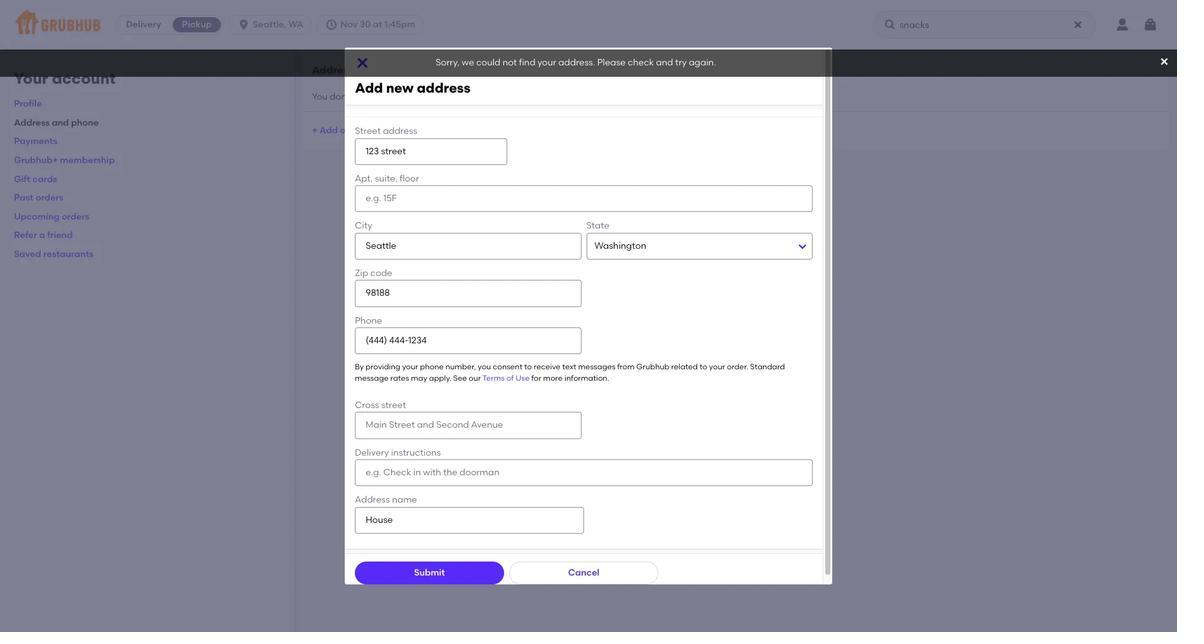 Task type: vqa. For each thing, say whether or not it's contained in the screenshot.
Past orders
yes



Task type: describe. For each thing, give the bounding box(es) containing it.
state
[[587, 221, 610, 231]]

a inside button
[[340, 125, 346, 136]]

street
[[381, 400, 406, 411]]

saved restaurants
[[14, 249, 93, 260]]

consent
[[493, 363, 523, 372]]

profile
[[14, 99, 42, 109]]

message
[[355, 374, 389, 383]]

saved
[[395, 91, 421, 102]]

cancel
[[568, 568, 600, 578]]

address right street
[[383, 126, 418, 137]]

apt,
[[355, 173, 373, 184]]

seattle, wa
[[253, 19, 304, 30]]

30
[[360, 19, 371, 30]]

friend
[[47, 230, 73, 241]]

providing
[[366, 363, 400, 372]]

past orders
[[14, 193, 63, 203]]

saved restaurants link
[[14, 249, 93, 260]]

sorry, we could not find your address. please check and try again.
[[436, 57, 716, 68]]

nov 30 at 1:45pm
[[340, 19, 415, 30]]

gift cards
[[14, 174, 57, 185]]

add new address
[[355, 80, 471, 96]]

address and phone link
[[14, 117, 99, 128]]

order.
[[727, 363, 749, 372]]

wa
[[288, 19, 304, 30]]

related
[[671, 363, 698, 372]]

apt, suite, floor
[[355, 173, 419, 184]]

messages
[[578, 363, 616, 372]]

phone
[[355, 315, 382, 326]]

cross
[[355, 400, 379, 411]]

terms of use for more information.
[[483, 374, 609, 383]]

delivery for delivery instructions
[[355, 448, 389, 458]]

number,
[[446, 363, 476, 372]]

text
[[562, 363, 577, 372]]

address and phone
[[14, 117, 99, 128]]

1 to from the left
[[524, 363, 532, 372]]

phone inside by providing your phone number, you consent to receive text messages from grubhub related to your order. standard message rates may apply. see our
[[420, 363, 444, 372]]

at
[[373, 19, 382, 30]]

addresses.
[[423, 91, 470, 102]]

receive
[[534, 363, 561, 372]]

Delivery instructions text field
[[355, 460, 813, 487]]

upcoming orders
[[14, 211, 89, 222]]

upcoming orders link
[[14, 211, 89, 222]]

cross street
[[355, 400, 406, 411]]

nov
[[340, 19, 358, 30]]

seattle,
[[253, 19, 286, 30]]

cards
[[32, 174, 57, 185]]

upcoming
[[14, 211, 60, 222]]

zip code
[[355, 268, 393, 279]]

+ add a new address button
[[312, 119, 403, 142]]

past orders link
[[14, 193, 63, 203]]

you
[[312, 91, 328, 102]]

information.
[[565, 374, 609, 383]]

pickup
[[182, 19, 212, 30]]

apply.
[[429, 374, 452, 383]]

2 to from the left
[[700, 363, 707, 372]]

profile link
[[14, 99, 42, 109]]

Cross street text field
[[355, 412, 581, 439]]

orders for upcoming orders
[[62, 211, 89, 222]]

address down sorry,
[[417, 80, 471, 96]]

addresses
[[312, 64, 365, 76]]

use
[[516, 374, 530, 383]]

Phone telephone field
[[355, 328, 581, 355]]

our
[[469, 374, 481, 383]]

your
[[14, 69, 48, 88]]

0 horizontal spatial a
[[39, 230, 45, 241]]

for
[[532, 374, 542, 383]]

of
[[507, 374, 514, 383]]

orders for past orders
[[36, 193, 63, 203]]

0 horizontal spatial your
[[402, 363, 418, 372]]

instructions
[[391, 448, 441, 458]]

restaurants
[[43, 249, 93, 260]]

from
[[617, 363, 635, 372]]

your account
[[14, 69, 116, 88]]

past
[[14, 193, 33, 203]]

suite,
[[375, 173, 398, 184]]

payments
[[14, 136, 57, 147]]

pickup button
[[170, 15, 224, 35]]

street
[[355, 126, 381, 137]]

+ add a new address
[[312, 125, 403, 136]]

2 horizontal spatial your
[[709, 363, 725, 372]]

could
[[476, 57, 501, 68]]

refer a friend
[[14, 230, 73, 241]]

1 horizontal spatial new
[[386, 80, 414, 96]]



Task type: locate. For each thing, give the bounding box(es) containing it.
0 vertical spatial orders
[[36, 193, 63, 203]]

by
[[355, 363, 364, 372]]

terms
[[483, 374, 505, 383]]

refer
[[14, 230, 37, 241]]

address for address and phone
[[14, 117, 50, 128]]

1 vertical spatial phone
[[420, 363, 444, 372]]

try
[[676, 57, 687, 68]]

new down have
[[348, 125, 366, 136]]

0 vertical spatial delivery
[[126, 19, 161, 30]]

more
[[543, 374, 563, 383]]

1 horizontal spatial delivery
[[355, 448, 389, 458]]

address left name at the bottom left of page
[[355, 495, 390, 506]]

account
[[52, 69, 116, 88]]

to right related
[[700, 363, 707, 372]]

0 horizontal spatial address
[[14, 117, 50, 128]]

submit
[[414, 568, 445, 578]]

don't
[[330, 91, 352, 102]]

Apt, suite, floor text field
[[355, 186, 813, 212]]

1 horizontal spatial add
[[355, 80, 383, 96]]

street address
[[355, 126, 418, 137]]

0 horizontal spatial add
[[320, 125, 338, 136]]

your up may
[[402, 363, 418, 372]]

0 vertical spatial add
[[355, 80, 383, 96]]

your right find
[[538, 57, 557, 68]]

you don't have any saved addresses.
[[312, 91, 470, 102]]

again.
[[689, 57, 716, 68]]

0 horizontal spatial delivery
[[126, 19, 161, 30]]

orders up 'upcoming orders'
[[36, 193, 63, 203]]

phone up the apply.
[[420, 363, 444, 372]]

Address name text field
[[355, 507, 584, 534]]

delivery
[[126, 19, 161, 30], [355, 448, 389, 458]]

0 vertical spatial a
[[340, 125, 346, 136]]

to
[[524, 363, 532, 372], [700, 363, 707, 372]]

1 horizontal spatial to
[[700, 363, 707, 372]]

add
[[355, 80, 383, 96], [320, 125, 338, 136]]

sorry,
[[436, 57, 460, 68]]

address for address name
[[355, 495, 390, 506]]

1 horizontal spatial phone
[[420, 363, 444, 372]]

Street address text field
[[355, 138, 508, 165]]

delivery inside button
[[126, 19, 161, 30]]

City text field
[[355, 233, 581, 260]]

svg image
[[1143, 17, 1158, 32], [325, 18, 338, 31], [884, 18, 897, 31], [1073, 20, 1083, 30]]

Zip code telephone field
[[355, 280, 581, 307]]

1 vertical spatial and
[[52, 117, 69, 128]]

1 vertical spatial address
[[355, 495, 390, 506]]

new inside button
[[348, 125, 366, 136]]

delivery button
[[117, 15, 170, 35]]

1 vertical spatial new
[[348, 125, 366, 136]]

name
[[392, 495, 417, 506]]

check
[[628, 57, 654, 68]]

address.
[[559, 57, 595, 68]]

code
[[370, 268, 393, 279]]

gift
[[14, 174, 30, 185]]

0 horizontal spatial new
[[348, 125, 366, 136]]

grubhub+
[[14, 155, 58, 166]]

0 vertical spatial and
[[656, 57, 673, 68]]

1 horizontal spatial a
[[340, 125, 346, 136]]

have
[[354, 91, 375, 102]]

svg image inside nov 30 at 1:45pm button
[[325, 18, 338, 31]]

svg image inside seattle, wa button
[[238, 18, 250, 31]]

address inside button
[[368, 125, 403, 136]]

orders up friend on the left
[[62, 211, 89, 222]]

please
[[597, 57, 626, 68]]

1 vertical spatial a
[[39, 230, 45, 241]]

to up use
[[524, 363, 532, 372]]

add right the 'don't'
[[355, 80, 383, 96]]

city
[[355, 221, 372, 231]]

address
[[417, 80, 471, 96], [368, 125, 403, 136], [383, 126, 418, 137]]

your
[[538, 57, 557, 68], [402, 363, 418, 372], [709, 363, 725, 372]]

1 vertical spatial delivery
[[355, 448, 389, 458]]

0 vertical spatial address
[[14, 117, 50, 128]]

phone
[[71, 117, 99, 128], [420, 363, 444, 372]]

zip
[[355, 268, 368, 279]]

submit button
[[355, 562, 504, 585]]

a left street
[[340, 125, 346, 136]]

see
[[453, 374, 467, 383]]

seattle, wa button
[[229, 15, 317, 35]]

main navigation navigation
[[0, 0, 1177, 50]]

grubhub
[[637, 363, 670, 372]]

delivery left instructions
[[355, 448, 389, 458]]

any
[[377, 91, 393, 102]]

find
[[519, 57, 536, 68]]

not
[[503, 57, 517, 68]]

standard
[[750, 363, 785, 372]]

by providing your phone number, you consent to receive text messages from grubhub related to your order. standard message rates may apply. see our
[[355, 363, 785, 383]]

0 vertical spatial new
[[386, 80, 414, 96]]

payments link
[[14, 136, 57, 147]]

delivery for delivery
[[126, 19, 161, 30]]

add inside button
[[320, 125, 338, 136]]

your left order.
[[709, 363, 725, 372]]

we
[[462, 57, 474, 68]]

1 horizontal spatial and
[[656, 57, 673, 68]]

0 horizontal spatial phone
[[71, 117, 99, 128]]

address down profile link
[[14, 117, 50, 128]]

phone up membership
[[71, 117, 99, 128]]

add right +
[[320, 125, 338, 136]]

and up payments
[[52, 117, 69, 128]]

1:45pm
[[384, 19, 415, 30]]

cancel button
[[509, 562, 659, 585]]

you
[[478, 363, 491, 372]]

0 horizontal spatial svg image
[[238, 18, 250, 31]]

terms of use link
[[483, 374, 530, 383]]

grubhub+ membership link
[[14, 155, 115, 166]]

may
[[411, 374, 427, 383]]

floor
[[400, 173, 419, 184]]

new right have
[[386, 80, 414, 96]]

0 horizontal spatial and
[[52, 117, 69, 128]]

1 vertical spatial orders
[[62, 211, 89, 222]]

saved
[[14, 249, 41, 260]]

delivery left pickup
[[126, 19, 161, 30]]

and left try
[[656, 57, 673, 68]]

address down any
[[368, 125, 403, 136]]

0 vertical spatial phone
[[71, 117, 99, 128]]

0 horizontal spatial to
[[524, 363, 532, 372]]

grubhub+ membership
[[14, 155, 115, 166]]

2 horizontal spatial svg image
[[1160, 57, 1170, 67]]

delivery instructions
[[355, 448, 441, 458]]

1 vertical spatial add
[[320, 125, 338, 136]]

nov 30 at 1:45pm button
[[317, 15, 429, 35]]

1 horizontal spatial address
[[355, 495, 390, 506]]

svg image
[[238, 18, 250, 31], [355, 55, 370, 70], [1160, 57, 1170, 67]]

a right refer
[[39, 230, 45, 241]]

1 horizontal spatial svg image
[[355, 55, 370, 70]]

1 horizontal spatial your
[[538, 57, 557, 68]]

membership
[[60, 155, 115, 166]]



